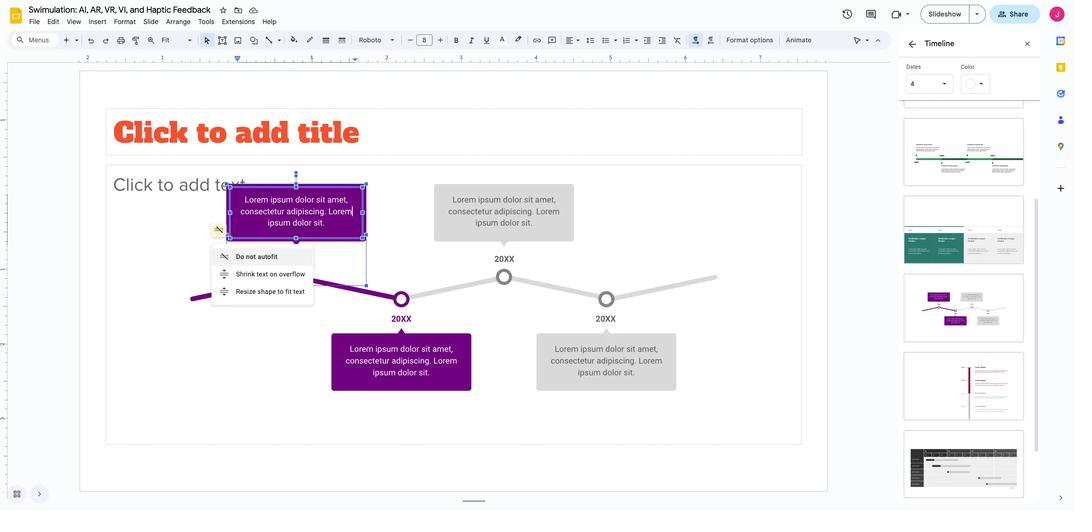 Task type: locate. For each thing, give the bounding box(es) containing it.
slideshow
[[929, 10, 962, 18]]

1 horizontal spatial format
[[727, 36, 749, 44]]

not
[[246, 253, 256, 261]]

options
[[750, 36, 773, 44]]

menu bar
[[25, 12, 280, 28]]

slide menu item
[[140, 16, 162, 27]]

format left options on the top right of the page
[[727, 36, 749, 44]]

list box
[[192, 197, 313, 511]]

file menu item
[[25, 16, 44, 27]]

shape
[[258, 288, 276, 295]]

format down rename text field at top left
[[114, 17, 136, 26]]

extensions
[[222, 17, 255, 26]]

0 horizontal spatial format
[[114, 17, 136, 26]]

insert
[[89, 17, 107, 26]]

Font size text field
[[417, 34, 432, 46]]

extensions menu item
[[218, 16, 259, 27]]

option
[[212, 222, 227, 237]]

shape image
[[249, 33, 259, 47]]

fill color: transparent image
[[289, 33, 299, 46]]

dates list box
[[907, 63, 954, 94]]

autofit
[[258, 253, 278, 261]]

mode and view toolbar
[[850, 31, 886, 49]]

1 vertical spatial text
[[293, 288, 305, 295]]

help
[[263, 17, 277, 26]]

Gantt chart with four months with large title numbers. Accent color: #4285f4, close to cornflower blue. radio
[[899, 503, 1029, 511]]

tools
[[198, 17, 214, 26]]

0 vertical spatial text
[[257, 270, 268, 278]]

Timeline with four events. Years stagger on the top and bottom. Accent color: #0f9d58, close to green 11. radio
[[899, 113, 1029, 191]]

text right fit
[[293, 288, 305, 295]]

format for format options
[[727, 36, 749, 44]]

text
[[257, 270, 268, 278], [293, 288, 305, 295]]

help menu item
[[259, 16, 280, 27]]

shrink
[[236, 270, 255, 278]]

format inside button
[[727, 36, 749, 44]]

fit
[[285, 288, 292, 295]]

insert menu item
[[85, 16, 110, 27]]

file
[[29, 17, 40, 26]]

Font size field
[[417, 34, 436, 48]]

list box containing do not autofit
[[192, 197, 313, 511]]

resize shape to fit text
[[236, 288, 305, 295]]

timeline
[[925, 39, 955, 49]]

overflow
[[279, 270, 305, 278]]

timeline application
[[0, 0, 1074, 511]]

text left on
[[257, 270, 268, 278]]

line weight option
[[321, 33, 332, 47]]

slide
[[143, 17, 159, 26]]

shrink text on overflow
[[236, 270, 305, 278]]

0 vertical spatial format
[[114, 17, 136, 26]]

navigation
[[0, 477, 49, 511]]

menu bar containing file
[[25, 12, 280, 28]]

view
[[67, 17, 81, 26]]

Timeline with four events. Call-out style along a zigzag line. Accent color: #9c27b0, close to light purple 12. radio
[[899, 269, 1029, 347]]

highlight color image
[[513, 33, 524, 45]]

edit menu item
[[44, 16, 63, 27]]

do not autofit
[[236, 253, 278, 261]]

arrange
[[166, 17, 191, 26]]

tools menu item
[[195, 16, 218, 27]]

format inside menu item
[[114, 17, 136, 26]]

1 vertical spatial format
[[727, 36, 749, 44]]

dates
[[907, 64, 921, 70]]

tab list
[[1048, 28, 1074, 485]]

text color image
[[497, 33, 508, 45]]

animate button
[[782, 33, 816, 47]]

share button
[[990, 5, 1040, 24]]

line & paragraph spacing image
[[585, 33, 596, 47]]

format
[[114, 17, 136, 26], [727, 36, 749, 44]]



Task type: vqa. For each thing, say whether or not it's contained in the screenshot.
ALT TEXT
no



Task type: describe. For each thing, give the bounding box(es) containing it.
animate
[[786, 36, 812, 44]]

list box inside timeline application
[[192, 197, 313, 511]]

1 horizontal spatial text
[[293, 288, 305, 295]]

slideshow button
[[921, 5, 970, 24]]

4
[[911, 80, 915, 88]]

Rename text field
[[25, 4, 216, 15]]

Timeline with four events. Cards with thick line on the top and thin line on the bottom. Accent color: #26a69a, close to green 11. radio
[[899, 191, 1029, 269]]

Zoom text field
[[160, 33, 187, 47]]

menu bar inside menu bar banner
[[25, 12, 280, 28]]

resize
[[236, 288, 256, 295]]

Menus field
[[12, 33, 59, 47]]

Gantt chart with four quarters. Accent color: #555555, close to dark gray 3. radio
[[899, 425, 1029, 503]]

share
[[1010, 10, 1029, 18]]

roboto
[[359, 36, 381, 44]]

main toolbar
[[58, 0, 817, 366]]

on
[[270, 270, 278, 278]]

new slide with layout image
[[73, 34, 79, 37]]

arrange menu item
[[162, 16, 195, 27]]

0 horizontal spatial text
[[257, 270, 268, 278]]

format options
[[727, 36, 773, 44]]

border color: transparent image
[[305, 33, 315, 46]]

format options button
[[722, 33, 778, 47]]

tab list inside menu bar banner
[[1048, 28, 1074, 485]]

Star checkbox
[[217, 4, 230, 17]]

view menu item
[[63, 16, 85, 27]]

option inside timeline application
[[212, 222, 227, 237]]

navigation inside timeline application
[[0, 477, 49, 511]]

edit
[[47, 17, 59, 26]]

insert image image
[[233, 33, 243, 47]]

Zoom field
[[159, 33, 196, 47]]

line dash option
[[337, 33, 348, 47]]

timeline section
[[899, 31, 1040, 511]]

Timeline with four events in a vertical format. Accent color: #e91e63, close to light red 1. radio
[[899, 347, 1029, 425]]

do
[[236, 253, 244, 261]]

font list. roboto selected. option
[[359, 33, 385, 47]]

color button
[[961, 63, 1008, 94]]

format menu item
[[110, 16, 140, 27]]

menu bar banner
[[0, 0, 1074, 511]]

select line image
[[275, 34, 281, 37]]

color
[[961, 64, 975, 70]]

format for format
[[114, 17, 136, 26]]

to
[[278, 288, 284, 295]]

start slideshow (⌘+enter) image
[[975, 13, 979, 15]]

Timeline with four events with circles with years in the center. Accent color: #db4437, close to light red berry 1. radio
[[899, 35, 1029, 113]]



